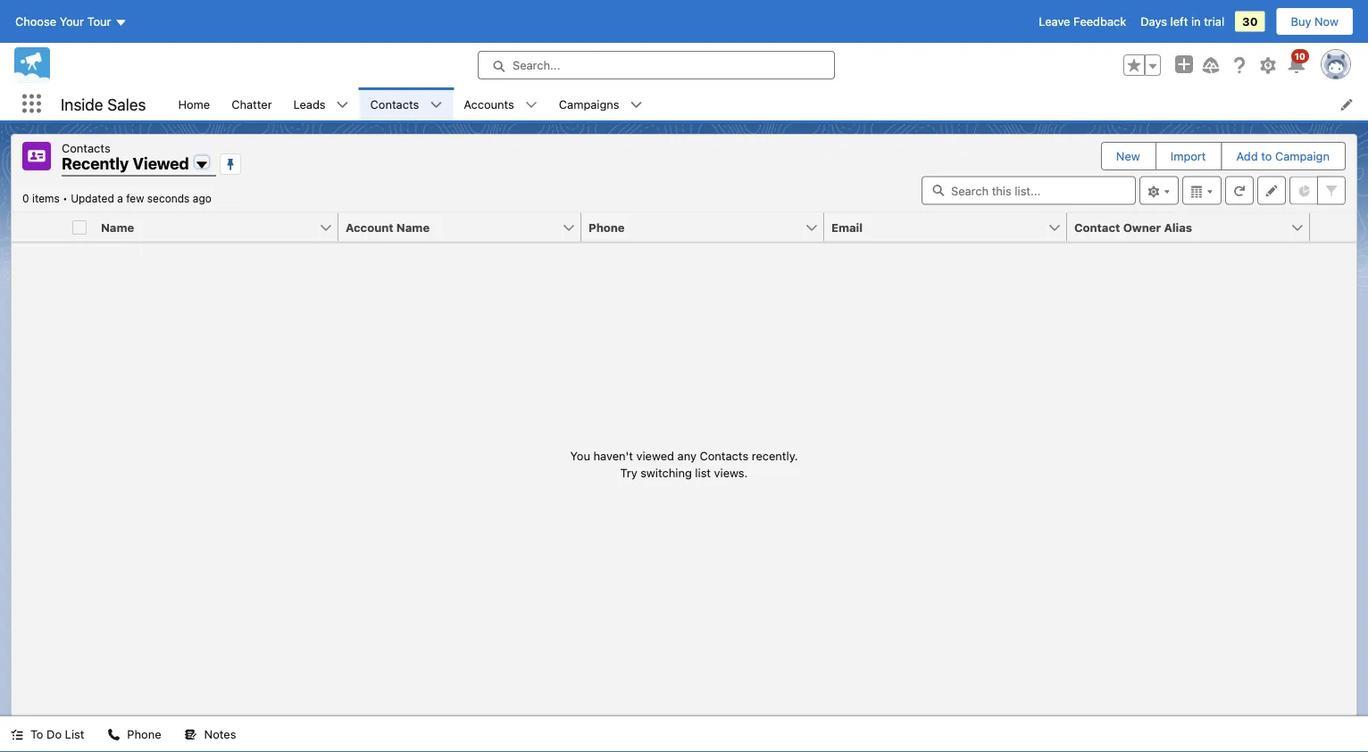 Task type: locate. For each thing, give the bounding box(es) containing it.
0 horizontal spatial contacts
[[62, 141, 110, 155]]

campaign
[[1275, 150, 1330, 163]]

list
[[167, 88, 1368, 121]]

seconds
[[147, 192, 190, 205]]

recently.
[[752, 449, 798, 462]]

phone button
[[581, 213, 805, 242], [97, 717, 172, 753]]

text default image left accounts link
[[430, 99, 442, 111]]

0 horizontal spatial text default image
[[430, 99, 442, 111]]

phone element
[[581, 213, 835, 242]]

0 vertical spatial phone button
[[581, 213, 805, 242]]

name down 0 items • updated a few seconds ago
[[101, 221, 134, 234]]

0 vertical spatial contacts
[[370, 97, 419, 111]]

text default image for contacts
[[430, 99, 442, 111]]

search... button
[[478, 51, 835, 79]]

0 items • updated a few seconds ago
[[22, 192, 211, 205]]

leads link
[[283, 88, 336, 121]]

left
[[1170, 15, 1188, 28]]

text default image left the to
[[11, 729, 23, 742]]

name
[[101, 221, 134, 234], [396, 221, 430, 234]]

0 vertical spatial phone
[[589, 221, 625, 234]]

phone
[[589, 221, 625, 234], [127, 728, 161, 742]]

text default image right leads
[[336, 99, 349, 111]]

status containing you haven't viewed any contacts recently.
[[570, 447, 798, 482]]

1 horizontal spatial name
[[396, 221, 430, 234]]

text default image inside "notes" "button"
[[185, 729, 197, 742]]

contacts down the inside on the top of page
[[62, 141, 110, 155]]

text default image inside accounts list item
[[525, 99, 538, 111]]

in
[[1191, 15, 1201, 28]]

account
[[346, 221, 394, 234]]

inside
[[61, 94, 103, 114]]

1 horizontal spatial text default image
[[630, 99, 643, 111]]

text default image
[[336, 99, 349, 111], [525, 99, 538, 111], [11, 729, 23, 742], [108, 729, 120, 742], [185, 729, 197, 742]]

leave feedback link
[[1039, 15, 1126, 28]]

contacts right leads list item
[[370, 97, 419, 111]]

0 horizontal spatial name
[[101, 221, 134, 234]]

1 vertical spatial phone
[[127, 728, 161, 742]]

feedback
[[1074, 15, 1126, 28]]

1 horizontal spatial contacts
[[370, 97, 419, 111]]

contacts
[[370, 97, 419, 111], [62, 141, 110, 155], [700, 449, 749, 462]]

chatter
[[232, 97, 272, 111]]

email
[[831, 221, 863, 234]]

2 text default image from the left
[[630, 99, 643, 111]]

1 horizontal spatial phone button
[[581, 213, 805, 242]]

text default image for notes
[[185, 729, 197, 742]]

contact owner alias
[[1074, 221, 1192, 234]]

inside sales
[[61, 94, 146, 114]]

add
[[1237, 150, 1258, 163]]

text default image right list
[[108, 729, 120, 742]]

None search field
[[922, 176, 1136, 205]]

few
[[126, 192, 144, 205]]

Search Recently Viewed list view. search field
[[922, 176, 1136, 205]]

cell inside recently viewed|contacts|list view element
[[65, 213, 94, 242]]

action element
[[1310, 213, 1357, 242]]

now
[[1315, 15, 1339, 28]]

buy now button
[[1276, 7, 1354, 36]]

text default image for campaigns
[[630, 99, 643, 111]]

text default image down search... button
[[630, 99, 643, 111]]

text default image inside contacts list item
[[430, 99, 442, 111]]

2 horizontal spatial contacts
[[700, 449, 749, 462]]

home
[[178, 97, 210, 111]]

leave feedback
[[1039, 15, 1126, 28]]

list
[[695, 466, 711, 480]]

to
[[1261, 150, 1272, 163]]

contacts up views.
[[700, 449, 749, 462]]

text default image inside campaigns list item
[[630, 99, 643, 111]]

1 vertical spatial contacts
[[62, 141, 110, 155]]

group
[[1124, 54, 1161, 76]]

recently
[[62, 154, 129, 173]]

text default image down search...
[[525, 99, 538, 111]]

1 horizontal spatial phone
[[589, 221, 625, 234]]

campaigns list item
[[548, 88, 653, 121]]

choose your tour
[[15, 15, 111, 28]]

1 name from the left
[[101, 221, 134, 234]]

1 vertical spatial phone button
[[97, 717, 172, 753]]

status
[[570, 447, 798, 482]]

name right account
[[396, 221, 430, 234]]

0 horizontal spatial phone
[[127, 728, 161, 742]]

add to campaign
[[1237, 150, 1330, 163]]

text default image for to do list
[[11, 729, 23, 742]]

notes button
[[174, 717, 247, 753]]

text default image inside the to do list button
[[11, 729, 23, 742]]

chatter link
[[221, 88, 283, 121]]

list containing home
[[167, 88, 1368, 121]]

name element
[[94, 213, 349, 242]]

do
[[47, 728, 62, 742]]

list
[[65, 728, 84, 742]]

days left in trial
[[1141, 15, 1225, 28]]

•
[[63, 192, 68, 205]]

try
[[620, 466, 637, 480]]

accounts list item
[[453, 88, 548, 121]]

item number image
[[12, 213, 65, 242]]

2 vertical spatial contacts
[[700, 449, 749, 462]]

email button
[[824, 213, 1048, 242]]

accounts
[[464, 97, 514, 111]]

cell
[[65, 213, 94, 242]]

text default image inside leads list item
[[336, 99, 349, 111]]

1 text default image from the left
[[430, 99, 442, 111]]

contact owner alias button
[[1067, 213, 1291, 242]]

sales
[[107, 94, 146, 114]]

import
[[1171, 150, 1206, 163]]

trial
[[1204, 15, 1225, 28]]

contacts inside you haven't viewed any contacts recently. try switching list views.
[[700, 449, 749, 462]]

leave
[[1039, 15, 1070, 28]]

add to campaign button
[[1222, 143, 1344, 170]]

any
[[677, 449, 697, 462]]

text default image
[[430, 99, 442, 111], [630, 99, 643, 111]]

your
[[60, 15, 84, 28]]

text default image inside phone button
[[108, 729, 120, 742]]

text default image left 'notes'
[[185, 729, 197, 742]]



Task type: describe. For each thing, give the bounding box(es) containing it.
recently viewed
[[62, 154, 189, 173]]

alias
[[1164, 221, 1192, 234]]

switching
[[641, 466, 692, 480]]

recently viewed status
[[22, 192, 71, 205]]

account name
[[346, 221, 430, 234]]

you haven't viewed any contacts recently. try switching list views.
[[570, 449, 798, 480]]

contacts inside contacts 'link'
[[370, 97, 419, 111]]

recently viewed|contacts|list view element
[[11, 134, 1358, 717]]

contacts image
[[22, 142, 51, 171]]

to do list
[[30, 728, 84, 742]]

email element
[[824, 213, 1078, 242]]

buy
[[1291, 15, 1312, 28]]

campaigns link
[[548, 88, 630, 121]]

search...
[[513, 58, 560, 72]]

home link
[[167, 88, 221, 121]]

action image
[[1310, 213, 1357, 242]]

viewed
[[133, 154, 189, 173]]

account name button
[[338, 213, 562, 242]]

notes
[[204, 728, 236, 742]]

ago
[[193, 192, 211, 205]]

new button
[[1102, 143, 1155, 170]]

buy now
[[1291, 15, 1339, 28]]

views.
[[714, 466, 748, 480]]

leads
[[293, 97, 326, 111]]

choose
[[15, 15, 56, 28]]

item number element
[[12, 213, 65, 242]]

days
[[1141, 15, 1167, 28]]

name button
[[94, 213, 319, 242]]

haven't
[[594, 449, 633, 462]]

10
[[1295, 51, 1306, 61]]

0
[[22, 192, 29, 205]]

owner
[[1123, 221, 1161, 234]]

leads list item
[[283, 88, 360, 121]]

viewed
[[636, 449, 674, 462]]

30
[[1242, 15, 1258, 28]]

account name element
[[338, 213, 592, 242]]

2 name from the left
[[396, 221, 430, 234]]

contact owner alias element
[[1067, 213, 1321, 242]]

updated
[[71, 192, 114, 205]]

a
[[117, 192, 123, 205]]

10 button
[[1286, 49, 1309, 76]]

tour
[[87, 15, 111, 28]]

text default image for phone
[[108, 729, 120, 742]]

choose your tour button
[[14, 7, 128, 36]]

phone inside recently viewed|contacts|list view element
[[589, 221, 625, 234]]

0 horizontal spatial phone button
[[97, 717, 172, 753]]

contacts list item
[[360, 88, 453, 121]]

import button
[[1156, 143, 1220, 170]]

you
[[570, 449, 590, 462]]

contacts link
[[360, 88, 430, 121]]

items
[[32, 192, 60, 205]]

to do list button
[[0, 717, 95, 753]]

campaigns
[[559, 97, 619, 111]]

accounts link
[[453, 88, 525, 121]]

to
[[30, 728, 43, 742]]

new
[[1116, 150, 1140, 163]]

contact
[[1074, 221, 1120, 234]]



Task type: vqa. For each thing, say whether or not it's contained in the screenshot.
Campaigns 'link'
yes



